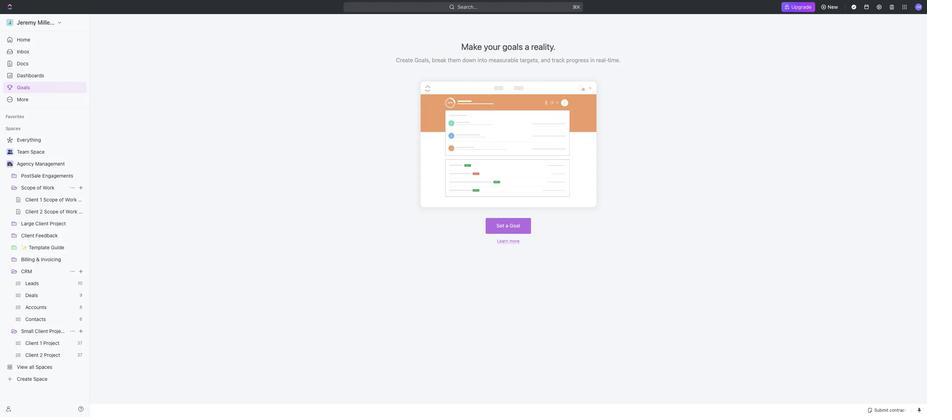 Task type: describe. For each thing, give the bounding box(es) containing it.
1 for project
[[40, 340, 42, 346]]

accounts link
[[25, 302, 77, 313]]

small
[[21, 328, 33, 334]]

measurable
[[489, 57, 518, 63]]

0 vertical spatial of
[[37, 185, 41, 191]]

favorites button
[[3, 113, 27, 121]]

8
[[80, 305, 82, 310]]

37 for client 1 project
[[77, 340, 82, 346]]

0 vertical spatial scope
[[21, 185, 35, 191]]

goals,
[[415, 57, 431, 63]]

scope of work link
[[21, 182, 67, 193]]

goals link
[[3, 82, 87, 93]]

more
[[17, 96, 28, 102]]

✨ template guide link
[[21, 242, 85, 253]]

1 for scope
[[40, 197, 42, 203]]

down
[[462, 57, 476, 63]]

accounts
[[25, 304, 47, 310]]

invoicing
[[41, 256, 61, 262]]

large client project link
[[21, 218, 85, 229]]

more button
[[3, 94, 87, 105]]

postsale
[[21, 173, 41, 179]]

upgrade
[[791, 4, 812, 10]]

time.
[[608, 57, 621, 63]]

client for client 2 project
[[25, 352, 38, 358]]

⌘k
[[573, 4, 581, 10]]

docs link
[[3, 58, 87, 69]]

break
[[432, 57, 446, 63]]

client 2 scope of work docs link
[[25, 206, 90, 217]]

&
[[36, 256, 40, 262]]

docs for client 1 scope of work docs
[[78, 197, 90, 203]]

goals
[[17, 84, 30, 90]]

view all spaces
[[17, 364, 52, 370]]

0 vertical spatial docs
[[17, 60, 28, 66]]

space for team space
[[30, 149, 45, 155]]

progress
[[566, 57, 589, 63]]

search...
[[458, 4, 478, 10]]

✨
[[21, 244, 27, 250]]

0 vertical spatial work
[[43, 185, 54, 191]]

home link
[[3, 34, 87, 45]]

view all spaces link
[[3, 362, 85, 373]]

set
[[497, 223, 504, 229]]

postsale engagements
[[21, 173, 73, 179]]

jeremy
[[17, 19, 36, 26]]

client for client feedback
[[21, 232, 34, 238]]

billing & invoicing
[[21, 256, 61, 262]]

jeremy miller's workspace
[[17, 19, 87, 26]]

1 horizontal spatial a
[[525, 42, 529, 52]]

scope for 2
[[44, 209, 58, 215]]

create space link
[[3, 374, 85, 385]]

jm
[[916, 5, 921, 9]]

billing & invoicing link
[[21, 254, 85, 265]]

upgrade link
[[782, 2, 815, 12]]

project for large client project
[[50, 221, 66, 227]]

create for create space
[[17, 376, 32, 382]]

1 vertical spatial a
[[506, 223, 508, 229]]

work for 2
[[66, 209, 77, 215]]

new
[[828, 4, 838, 10]]

template
[[29, 244, 50, 250]]

learn more link
[[497, 238, 520, 244]]

reality.
[[531, 42, 555, 52]]

client 1 project link
[[25, 338, 74, 349]]

j
[[9, 20, 11, 25]]

client for client 1 project
[[25, 340, 38, 346]]

large
[[21, 221, 34, 227]]

everything
[[17, 137, 41, 143]]

user group image
[[7, 150, 12, 154]]

your
[[484, 42, 501, 52]]

and
[[541, 57, 550, 63]]

billing
[[21, 256, 35, 262]]

2 for project
[[40, 352, 43, 358]]

them
[[448, 57, 461, 63]]

small client projects link
[[21, 326, 68, 337]]

home
[[17, 37, 30, 43]]

favorites
[[6, 114, 24, 119]]

client 1 scope of work docs
[[25, 197, 90, 203]]

client 1 project
[[25, 340, 59, 346]]

goal
[[510, 223, 520, 229]]

agency management link
[[17, 158, 85, 170]]

inbox
[[17, 49, 29, 55]]



Task type: locate. For each thing, give the bounding box(es) containing it.
of
[[37, 185, 41, 191], [59, 197, 64, 203], [60, 209, 64, 215]]

37 right client 2 project link
[[77, 352, 82, 358]]

2 vertical spatial work
[[66, 209, 77, 215]]

scope
[[21, 185, 35, 191], [43, 197, 58, 203], [44, 209, 58, 215]]

2 for scope
[[40, 209, 43, 215]]

scope down scope of work link
[[43, 197, 58, 203]]

space up agency management
[[30, 149, 45, 155]]

learn more
[[497, 238, 520, 244]]

2 vertical spatial project
[[44, 352, 60, 358]]

guide
[[51, 244, 64, 250]]

1 vertical spatial scope
[[43, 197, 58, 203]]

9
[[80, 293, 82, 298]]

deals link
[[25, 290, 77, 301]]

team
[[17, 149, 29, 155]]

spaces down favorites button
[[6, 126, 21, 131]]

client for client 1 scope of work docs
[[25, 197, 38, 203]]

✨ template guide
[[21, 244, 64, 250]]

track
[[552, 57, 565, 63]]

client 2 scope of work docs
[[25, 209, 90, 215]]

1 horizontal spatial create
[[396, 57, 413, 63]]

spaces down client 2 project
[[36, 364, 52, 370]]

2 vertical spatial docs
[[79, 209, 90, 215]]

scope down the postsale
[[21, 185, 35, 191]]

of down the postsale
[[37, 185, 41, 191]]

set a goal
[[497, 223, 520, 229]]

crm link
[[21, 266, 67, 277]]

2 up the large client project
[[40, 209, 43, 215]]

dashboards
[[17, 72, 44, 78]]

0 vertical spatial 2
[[40, 209, 43, 215]]

client down small
[[25, 340, 38, 346]]

1 1 from the top
[[40, 197, 42, 203]]

scope for 1
[[43, 197, 58, 203]]

contacts link
[[25, 314, 77, 325]]

1 vertical spatial spaces
[[36, 364, 52, 370]]

client 2 project link
[[25, 350, 74, 361]]

project for client 1 project
[[43, 340, 59, 346]]

project for client 2 project
[[44, 352, 60, 358]]

1 vertical spatial 37
[[77, 352, 82, 358]]

0 vertical spatial create
[[396, 57, 413, 63]]

1 inside client 1 project 'link'
[[40, 340, 42, 346]]

2 vertical spatial scope
[[44, 209, 58, 215]]

a
[[525, 42, 529, 52], [506, 223, 508, 229]]

into
[[478, 57, 487, 63]]

management
[[35, 161, 65, 167]]

6
[[80, 317, 82, 322]]

of up client 2 scope of work docs
[[59, 197, 64, 203]]

1 vertical spatial create
[[17, 376, 32, 382]]

learn
[[497, 238, 508, 244]]

2 37 from the top
[[77, 352, 82, 358]]

deals
[[25, 292, 38, 298]]

1 down scope of work link
[[40, 197, 42, 203]]

of for 2
[[60, 209, 64, 215]]

1 horizontal spatial spaces
[[36, 364, 52, 370]]

work down postsale engagements
[[43, 185, 54, 191]]

goals
[[502, 42, 523, 52]]

engagements
[[42, 173, 73, 179]]

1 vertical spatial project
[[43, 340, 59, 346]]

space
[[30, 149, 45, 155], [33, 376, 47, 382]]

docs down inbox
[[17, 60, 28, 66]]

0 horizontal spatial a
[[506, 223, 508, 229]]

project down client 2 scope of work docs link
[[50, 221, 66, 227]]

1 vertical spatial of
[[59, 197, 64, 203]]

tree containing everything
[[3, 134, 90, 385]]

more
[[510, 238, 520, 244]]

contacts
[[25, 316, 46, 322]]

1 vertical spatial 1
[[40, 340, 42, 346]]

client 1 scope of work docs link
[[25, 194, 90, 205]]

1 up client 2 project
[[40, 340, 42, 346]]

team space link
[[17, 146, 85, 158]]

jeremy miller's workspace, , element
[[6, 19, 13, 26]]

docs
[[17, 60, 28, 66], [78, 197, 90, 203], [79, 209, 90, 215]]

2
[[40, 209, 43, 215], [40, 352, 43, 358]]

sidebar navigation
[[0, 14, 91, 417]]

team space
[[17, 149, 45, 155]]

2 1 from the top
[[40, 340, 42, 346]]

project
[[50, 221, 66, 227], [43, 340, 59, 346], [44, 352, 60, 358]]

space for create space
[[33, 376, 47, 382]]

0 horizontal spatial spaces
[[6, 126, 21, 131]]

a up targets,
[[525, 42, 529, 52]]

miller's
[[38, 19, 57, 26]]

client inside 'link'
[[25, 340, 38, 346]]

docs for client 2 scope of work docs
[[79, 209, 90, 215]]

1 2 from the top
[[40, 209, 43, 215]]

work up client 2 scope of work docs
[[65, 197, 77, 203]]

docs down client 1 scope of work docs link
[[79, 209, 90, 215]]

2 2 from the top
[[40, 352, 43, 358]]

crm
[[21, 268, 32, 274]]

projects
[[49, 328, 68, 334]]

client up client 1 project
[[35, 328, 48, 334]]

client up large
[[25, 209, 38, 215]]

postsale engagements link
[[21, 170, 85, 181]]

scope up large client project link
[[44, 209, 58, 215]]

1
[[40, 197, 42, 203], [40, 340, 42, 346]]

work down client 1 scope of work docs link
[[66, 209, 77, 215]]

jm button
[[913, 1, 924, 13]]

client down large
[[21, 232, 34, 238]]

client for client 2 scope of work docs
[[25, 209, 38, 215]]

docs up client 2 scope of work docs
[[78, 197, 90, 203]]

business time image
[[7, 162, 12, 166]]

project up client 2 project link
[[43, 340, 59, 346]]

view
[[17, 364, 28, 370]]

2 down client 1 project
[[40, 352, 43, 358]]

client up all
[[25, 352, 38, 358]]

make
[[461, 42, 482, 52]]

work for 1
[[65, 197, 77, 203]]

create down the view
[[17, 376, 32, 382]]

client 2 project
[[25, 352, 60, 358]]

in
[[590, 57, 595, 63]]

37 for client 2 project
[[77, 352, 82, 358]]

1 37 from the top
[[77, 340, 82, 346]]

0 vertical spatial project
[[50, 221, 66, 227]]

feedback
[[36, 232, 58, 238]]

client up 'client feedback'
[[35, 221, 48, 227]]

new button
[[818, 1, 842, 13]]

create inside tree
[[17, 376, 32, 382]]

tree
[[3, 134, 90, 385]]

space down the view all spaces link
[[33, 376, 47, 382]]

agency management
[[17, 161, 65, 167]]

spaces
[[6, 126, 21, 131], [36, 364, 52, 370]]

make your goals a reality.
[[461, 42, 555, 52]]

client feedback link
[[21, 230, 85, 241]]

0 vertical spatial spaces
[[6, 126, 21, 131]]

agency
[[17, 161, 34, 167]]

client
[[25, 197, 38, 203], [25, 209, 38, 215], [35, 221, 48, 227], [21, 232, 34, 238], [35, 328, 48, 334], [25, 340, 38, 346], [25, 352, 38, 358]]

leads link
[[25, 278, 75, 289]]

real-
[[596, 57, 608, 63]]

project down client 1 project 'link'
[[44, 352, 60, 358]]

0 horizontal spatial create
[[17, 376, 32, 382]]

create goals, break them down into measurable targets, and track progress in real-time.
[[396, 57, 621, 63]]

small client projects
[[21, 328, 68, 334]]

1 vertical spatial docs
[[78, 197, 90, 203]]

0 vertical spatial space
[[30, 149, 45, 155]]

1 vertical spatial 2
[[40, 352, 43, 358]]

1 vertical spatial work
[[65, 197, 77, 203]]

create left goals,
[[396, 57, 413, 63]]

workspace
[[58, 19, 87, 26]]

create
[[396, 57, 413, 63], [17, 376, 32, 382]]

37 down 6
[[77, 340, 82, 346]]

project inside 'link'
[[43, 340, 59, 346]]

create space
[[17, 376, 47, 382]]

scope of work
[[21, 185, 54, 191]]

of for 1
[[59, 197, 64, 203]]

client down scope of work
[[25, 197, 38, 203]]

1 vertical spatial space
[[33, 376, 47, 382]]

a right "set"
[[506, 223, 508, 229]]

spaces inside tree
[[36, 364, 52, 370]]

0 vertical spatial a
[[525, 42, 529, 52]]

large client project
[[21, 221, 66, 227]]

0 vertical spatial 37
[[77, 340, 82, 346]]

1 inside client 1 scope of work docs link
[[40, 197, 42, 203]]

leads
[[25, 280, 39, 286]]

tree inside the sidebar navigation
[[3, 134, 90, 385]]

0 vertical spatial 1
[[40, 197, 42, 203]]

2 vertical spatial of
[[60, 209, 64, 215]]

inbox link
[[3, 46, 87, 57]]

create for create goals, break them down into measurable targets, and track progress in real-time.
[[396, 57, 413, 63]]

10
[[78, 281, 82, 286]]

of down client 1 scope of work docs link
[[60, 209, 64, 215]]

all
[[29, 364, 34, 370]]



Task type: vqa. For each thing, say whether or not it's contained in the screenshot.
Folder template 'element'
no



